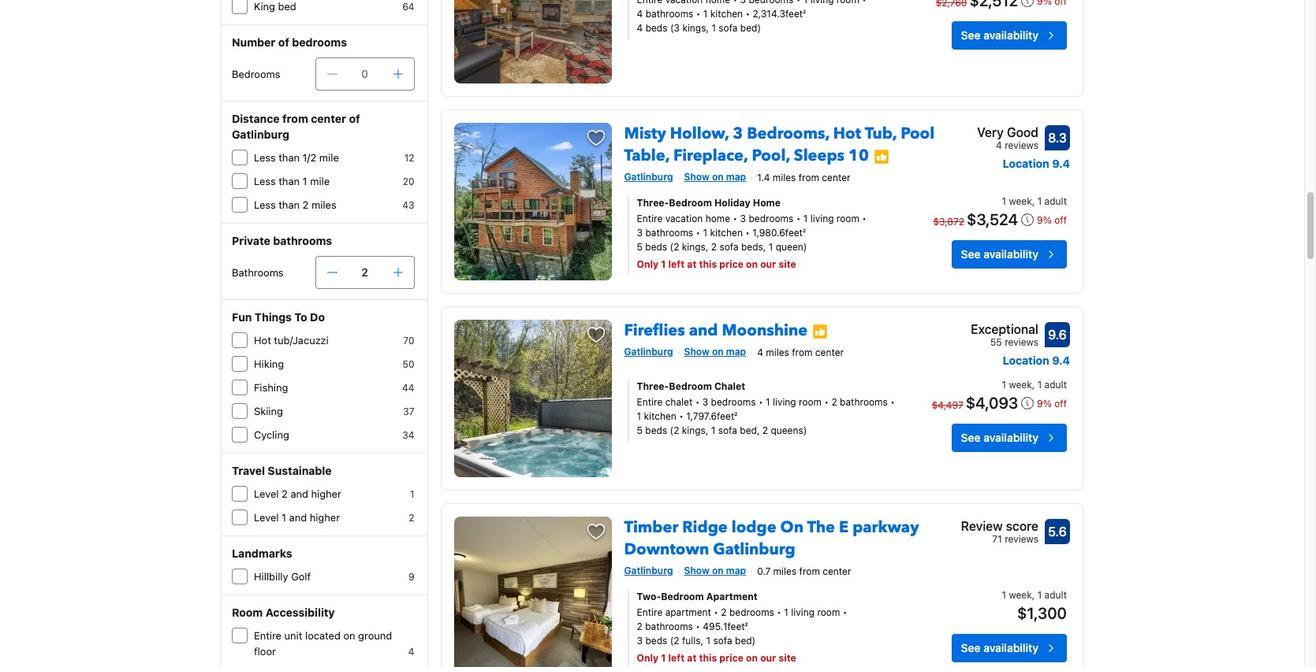 Task type: describe. For each thing, give the bounding box(es) containing it.
kitchen inside 'three-bedroom holiday home entire vacation home • 3 bedrooms • 1 living room • 3 bathrooms • 1 kitchen • 1,980.6feet² 5 beds (2 kings, 2 sofa beds, 1 queen) only 1 left at this price on our site'
[[710, 227, 743, 239]]

bed
[[278, 0, 296, 13]]

this inside 'three-bedroom holiday home entire vacation home • 3 bedrooms • 1 living room • 3 bathrooms • 1 kitchen • 1,980.6feet² 5 beds (2 kings, 2 sofa beds, 1 queen) only 1 left at this price on our site'
[[699, 259, 717, 270]]

show on map for and
[[684, 346, 746, 358]]

less for less than 1 mile
[[254, 175, 276, 188]]

our inside two-bedroom apartment entire apartment • 2 bedrooms • 1 living room • 2 bathrooms • 495.1feet² 3 beds (2 fulls, 1 sofa bed) only 1 left at this price on our site
[[760, 653, 776, 665]]

higher for level 1 and higher
[[310, 512, 340, 524]]

on inside 'three-bedroom holiday home entire vacation home • 3 bedrooms • 1 living room • 3 bathrooms • 1 kitchen • 1,980.6feet² 5 beds (2 kings, 2 sofa beds, 1 queen) only 1 left at this price on our site'
[[746, 259, 758, 270]]

center for three-bedroom chalet entire chalet • 3 bedrooms • 1 living room • 2 bathrooms • 1 kitchen • 1,797.6feet² 5 beds (2 kings, 1 sofa bed, 2 queens)
[[815, 347, 844, 359]]

1 up "$3,524"
[[1002, 195, 1006, 207]]

entire inside the three-bedroom chalet entire chalet • 3 bedrooms • 1 living room • 2 bathrooms • 1 kitchen • 1,797.6feet² 5 beds (2 kings, 1 sofa bed, 2 queens)
[[637, 397, 663, 409]]

0 vertical spatial bed)
[[740, 22, 761, 34]]

level for level 1 and higher
[[254, 512, 279, 524]]

• down 10
[[862, 213, 867, 225]]

bedrooms down bed
[[292, 35, 347, 49]]

moonshine
[[722, 320, 808, 341]]

center for two-bedroom apartment entire apartment • 2 bedrooms • 1 living room • 2 bathrooms • 495.1feet² 3 beds (2 fulls, 1 sofa bed) only 1 left at this price on our site
[[823, 566, 851, 578]]

1 up 1,980.6feet²
[[803, 213, 808, 225]]

bedroom for hollow,
[[669, 197, 712, 209]]

• up 4 beds (3 kings, 1 sofa bed)
[[696, 8, 701, 20]]

this inside two-bedroom apartment entire apartment • 2 bedrooms • 1 living room • 2 bathrooms • 495.1feet² 3 beds (2 fulls, 1 sofa bed) only 1 left at this price on our site
[[699, 653, 717, 665]]

miles for two-bedroom apartment
[[773, 566, 797, 578]]

location 9.4 for fireflies and moonshine
[[1003, 354, 1070, 368]]

see for 0.7 miles from center
[[961, 642, 981, 655]]

ground
[[358, 630, 392, 643]]

higher for level 2 and higher
[[311, 488, 341, 501]]

center inside distance from center of gatlinburg
[[311, 112, 346, 125]]

home
[[706, 213, 730, 225]]

3 inside two-bedroom apartment entire apartment • 2 bedrooms • 1 living room • 2 bathrooms • 495.1feet² 3 beds (2 fulls, 1 sofa bed) only 1 left at this price on our site
[[637, 636, 643, 647]]

on
[[780, 517, 804, 539]]

4 for 1
[[637, 8, 643, 20]]

1 up 4 beds (3 kings, 1 sofa bed)
[[703, 8, 708, 20]]

from for two-bedroom apartment
[[799, 566, 820, 578]]

week for misty hollow, 3 bedrooms, hot tub, pool table, fireplace, pool, sleeps 10
[[1009, 195, 1032, 207]]

bedrooms,
[[747, 123, 830, 144]]

4 for center
[[757, 347, 763, 359]]

1 down 4 bathrooms • 1 kitchen • 2,314.3feet²
[[712, 22, 716, 34]]

bed) inside two-bedroom apartment entire apartment • 2 bedrooms • 1 living room • 2 bathrooms • 495.1feet² 3 beds (2 fulls, 1 sofa bed) only 1 left at this price on our site
[[735, 636, 756, 647]]

1 week , 1 adult $1,300
[[1002, 590, 1067, 623]]

very good 4 reviews
[[977, 125, 1039, 151]]

kitchen inside the three-bedroom chalet entire chalet • 3 bedrooms • 1 living room • 2 bathrooms • 1 kitchen • 1,797.6feet² 5 beds (2 kings, 1 sofa bed, 2 queens)
[[644, 411, 677, 423]]

1 down 1,980.6feet²
[[769, 241, 773, 253]]

see availability link for 4 miles from center
[[952, 424, 1067, 453]]

two-bedroom apartment entire apartment • 2 bedrooms • 1 living room • 2 bathrooms • 495.1feet² 3 beds (2 fulls, 1 sofa bed) only 1 left at this price on our site
[[637, 591, 847, 665]]

2 inside 'three-bedroom holiday home entire vacation home • 3 bedrooms • 1 living room • 3 bathrooms • 1 kitchen • 1,980.6feet² 5 beds (2 kings, 2 sofa beds, 1 queen) only 1 left at this price on our site'
[[711, 241, 717, 253]]

• down two-bedroom apartment link
[[777, 607, 781, 619]]

week for fireflies and moonshine
[[1009, 379, 1032, 391]]

9.6
[[1048, 328, 1067, 342]]

43
[[402, 200, 414, 211]]

9% off for misty hollow, 3 bedrooms, hot tub, pool table, fireplace, pool, sleeps 10
[[1037, 214, 1067, 226]]

3 down holiday
[[740, 213, 746, 225]]

44
[[402, 382, 414, 394]]

only inside 'three-bedroom holiday home entire vacation home • 3 bedrooms • 1 living room • 3 bathrooms • 1 kitchen • 1,980.6feet² 5 beds (2 kings, 2 sofa beds, 1 queen) only 1 left at this price on our site'
[[637, 259, 659, 270]]

9% for fireflies and moonshine
[[1037, 398, 1052, 410]]

holiday
[[714, 197, 751, 209]]

two-
[[637, 591, 661, 603]]

• left 2,314.3feet²
[[746, 8, 750, 20]]

this property is part of our preferred partner program. it's committed to providing excellent service and good value. it'll pay us a higher commission if you make a booking. image
[[874, 149, 889, 165]]

sustainable
[[268, 465, 332, 478]]

adult for fireflies and moonshine
[[1045, 379, 1067, 391]]

travel sustainable
[[232, 465, 332, 478]]

king bed
[[254, 0, 296, 13]]

parkway
[[853, 517, 919, 539]]

1 up the $1,300
[[1038, 590, 1042, 602]]

3 show from the top
[[684, 565, 710, 577]]

score
[[1006, 520, 1039, 534]]

• down vacation
[[696, 227, 700, 239]]

5.6
[[1048, 525, 1067, 539]]

of inside distance from center of gatlinburg
[[349, 112, 360, 125]]

9.4 for fireflies and moonshine
[[1052, 354, 1070, 368]]

4 beds (3 kings, 1 sofa bed)
[[637, 22, 761, 34]]

see availability for 1.4 miles from center
[[961, 248, 1039, 261]]

1 down home
[[703, 227, 708, 239]]

1 availability from the top
[[984, 28, 1039, 42]]

1 week , 1 adult for misty hollow, 3 bedrooms, hot tub, pool table, fireplace, pool, sleeps 10
[[1002, 195, 1067, 207]]

• left $4,497
[[891, 397, 895, 409]]

on down fireflies and moonshine
[[712, 346, 724, 358]]

availability for 1.4 miles from center
[[984, 248, 1039, 261]]

timber ridge lodge on the e parkway downtown gatlinburg link
[[624, 511, 919, 561]]

three-bedroom chalet link
[[637, 380, 903, 394]]

beds inside the three-bedroom chalet entire chalet • 3 bedrooms • 1 living room • 2 bathrooms • 1 kitchen • 1,797.6feet² 5 beds (2 kings, 1 sofa bed, 2 queens)
[[645, 425, 667, 437]]

hillbilly golf
[[254, 571, 311, 584]]

3 show on map from the top
[[684, 565, 746, 577]]

bearvue point chalet image
[[454, 0, 612, 84]]

three-bedroom chalet entire chalet • 3 bedrooms • 1 living room • 2 bathrooms • 1 kitchen • 1,797.6feet² 5 beds (2 kings, 1 sofa bed, 2 queens)
[[637, 381, 895, 437]]

sofa down 4 bathrooms • 1 kitchen • 2,314.3feet²
[[719, 22, 738, 34]]

1 down apartment
[[661, 653, 666, 665]]

50
[[403, 359, 414, 371]]

the
[[807, 517, 835, 539]]

this property is part of our preferred partner program. it's committed to providing excellent service and good value. it'll pay us a higher commission if you make a booking. image for fireflies and moonshine
[[812, 324, 828, 340]]

64
[[402, 1, 414, 13]]

review score element
[[961, 517, 1039, 536]]

see availability link for 1.4 miles from center
[[952, 240, 1067, 269]]

, for misty hollow, 3 bedrooms, hot tub, pool table, fireplace, pool, sleeps 10
[[1032, 195, 1035, 207]]

1 down two-bedroom apartment link
[[784, 607, 789, 619]]

misty hollow, 3 bedrooms, hot tub, pool table, fireplace, pool, sleeps 10
[[624, 123, 935, 166]]

less than 1 mile
[[254, 175, 330, 188]]

1 see availability link from the top
[[952, 21, 1067, 50]]

miles for three-bedroom holiday home
[[773, 172, 796, 184]]

show for hollow,
[[684, 171, 710, 183]]

mile for less than 1 mile
[[310, 175, 330, 188]]

see for 4 miles from center
[[961, 431, 981, 445]]

scored 5.6 element
[[1045, 520, 1070, 545]]

5 inside 'three-bedroom holiday home entire vacation home • 3 bedrooms • 1 living room • 3 bathrooms • 1 kitchen • 1,980.6feet² 5 beds (2 kings, 2 sofa beds, 1 queen) only 1 left at this price on our site'
[[637, 241, 643, 253]]

from inside distance from center of gatlinburg
[[282, 112, 308, 125]]

from for three-bedroom chalet
[[792, 347, 813, 359]]

landmarks
[[232, 547, 292, 561]]

two-bedroom apartment link
[[637, 591, 903, 605]]

1 down 1/2
[[303, 175, 307, 188]]

do
[[310, 311, 325, 324]]

4 inside very good 4 reviews
[[996, 140, 1002, 151]]

on inside entire unit located on ground floor
[[343, 630, 355, 643]]

less than 2 miles
[[254, 199, 336, 211]]

34
[[402, 430, 414, 442]]

55
[[990, 337, 1002, 349]]

fulls,
[[682, 636, 704, 647]]

1 see availability from the top
[[961, 28, 1039, 42]]

at inside 'three-bedroom holiday home entire vacation home • 3 bedrooms • 1 living room • 3 bathrooms • 1 kitchen • 1,980.6feet² 5 beds (2 kings, 2 sofa beds, 1 queen) only 1 left at this price on our site'
[[687, 259, 697, 270]]

1.4
[[757, 172, 770, 184]]

0 vertical spatial kitchen
[[710, 8, 743, 20]]

timber ridge lodge on the e parkway downtown gatlinburg
[[624, 517, 919, 561]]

good
[[1007, 125, 1039, 140]]

left inside 'three-bedroom holiday home entire vacation home • 3 bedrooms • 1 living room • 3 bathrooms • 1 kitchen • 1,980.6feet² 5 beds (2 kings, 2 sofa beds, 1 queen) only 1 left at this price on our site'
[[668, 259, 685, 270]]

level 1 and higher
[[254, 512, 340, 524]]

review
[[961, 520, 1003, 534]]

reviews inside exceptional 55 reviews
[[1005, 337, 1039, 349]]

4 miles from center
[[757, 347, 844, 359]]

skiing
[[254, 405, 283, 418]]

price inside 'three-bedroom holiday home entire vacation home • 3 bedrooms • 1 living room • 3 bathrooms • 1 kitchen • 1,980.6feet² 5 beds (2 kings, 2 sofa beds, 1 queen) only 1 left at this price on our site'
[[719, 259, 744, 270]]

show for and
[[684, 346, 710, 358]]

0.7 miles from center
[[757, 566, 851, 578]]

sofa inside 'three-bedroom holiday home entire vacation home • 3 bedrooms • 1 living room • 3 bathrooms • 1 kitchen • 1,980.6feet² 5 beds (2 kings, 2 sofa beds, 1 queen) only 1 left at this price on our site'
[[720, 241, 739, 253]]

on down fireplace,
[[712, 171, 724, 183]]

8.3
[[1048, 131, 1067, 145]]

sleeps
[[794, 145, 845, 166]]

9
[[408, 572, 414, 584]]

this property is part of our preferred partner program. it's committed to providing excellent service and good value. it'll pay us a higher commission if you make a booking. image for misty hollow, 3 bedrooms, hot tub, pool table, fireplace, pool, sleeps 10
[[874, 149, 889, 165]]

three- for fireflies and moonshine
[[637, 381, 669, 393]]

1 down 1,797.6feet²
[[711, 425, 716, 437]]

kings, inside 'three-bedroom holiday home entire vacation home • 3 bedrooms • 1 living room • 3 bathrooms • 1 kitchen • 1,980.6feet² 5 beds (2 kings, 2 sofa beds, 1 queen) only 1 left at this price on our site'
[[682, 241, 709, 253]]

room for 0.7 miles from center
[[817, 607, 840, 619]]

gatlinburg for two-bedroom apartment entire apartment • 2 bedrooms • 1 living room • 2 bathrooms • 495.1feet² 3 beds (2 fulls, 1 sofa bed) only 1 left at this price on our site
[[624, 565, 673, 577]]

• down holiday
[[733, 213, 738, 225]]

3 inside misty hollow, 3 bedrooms, hot tub, pool table, fireplace, pool, sleeps 10
[[733, 123, 743, 144]]

10
[[849, 145, 869, 166]]

unit
[[284, 630, 302, 643]]

located
[[305, 630, 341, 643]]

1 down 34
[[410, 489, 414, 501]]

• up 'fulls,'
[[696, 621, 700, 633]]

1 beds from the top
[[646, 22, 668, 34]]

fireflies
[[624, 320, 685, 341]]

1 see from the top
[[961, 28, 981, 42]]

misty hollow, 3 bedrooms, hot tub, pool table, fireplace, pool, sleeps 10 image
[[454, 123, 612, 281]]

cycling
[[254, 429, 289, 442]]

distance from center of gatlinburg
[[232, 112, 360, 141]]

• up 1,980.6feet²
[[796, 213, 801, 225]]

, inside 1 week , 1 adult $1,300
[[1032, 590, 1035, 602]]

bedrooms
[[232, 68, 280, 80]]

bed,
[[740, 425, 760, 437]]

three-bedroom holiday home link
[[637, 196, 903, 210]]

0 vertical spatial kings,
[[682, 22, 709, 34]]

apartment
[[706, 591, 758, 603]]

• down 0.7 miles from center
[[843, 607, 847, 619]]

4 down the 9
[[408, 647, 414, 659]]

availability for 4 miles from center
[[984, 431, 1039, 445]]

$1,300
[[1017, 605, 1067, 623]]

living inside 'three-bedroom holiday home entire vacation home • 3 bedrooms • 1 living room • 3 bathrooms • 1 kitchen • 1,980.6feet² 5 beds (2 kings, 2 sofa beds, 1 queen) only 1 left at this price on our site'
[[810, 213, 834, 225]]

on inside two-bedroom apartment entire apartment • 2 bedrooms • 1 living room • 2 bathrooms • 495.1feet² 3 beds (2 fulls, 1 sofa bed) only 1 left at this price on our site
[[746, 653, 758, 665]]

room for 4 miles from center
[[799, 397, 822, 409]]

than for 1
[[279, 175, 300, 188]]

hiking
[[254, 358, 284, 371]]

1 down level 2 and higher
[[282, 512, 286, 524]]

hot tub/jacuzzi
[[254, 334, 329, 347]]

1,797.6feet²
[[686, 411, 738, 423]]

1,980.6feet²
[[753, 227, 806, 239]]

hillbilly
[[254, 571, 288, 584]]

misty
[[624, 123, 666, 144]]

center for three-bedroom holiday home entire vacation home • 3 bedrooms • 1 living room • 3 bathrooms • 1 kitchen • 1,980.6feet² 5 beds (2 kings, 2 sofa beds, 1 queen) only 1 left at this price on our site
[[822, 172, 851, 184]]

exceptional element
[[971, 320, 1039, 339]]

gatlinburg for three-bedroom holiday home entire vacation home • 3 bedrooms • 1 living room • 3 bathrooms • 1 kitchen • 1,980.6feet² 5 beds (2 kings, 2 sofa beds, 1 queen) only 1 left at this price on our site
[[624, 171, 673, 183]]

queens)
[[771, 425, 807, 437]]

(2 inside the three-bedroom chalet entire chalet • 3 bedrooms • 1 living room • 2 bathrooms • 1 kitchen • 1,797.6feet² 5 beds (2 kings, 1 sofa bed, 2 queens)
[[670, 425, 679, 437]]

off for misty hollow, 3 bedrooms, hot tub, pool table, fireplace, pool, sleeps 10
[[1055, 214, 1067, 226]]

living for 0.7 miles from center
[[791, 607, 815, 619]]

off for fireflies and moonshine
[[1055, 398, 1067, 410]]

3 down table,
[[637, 227, 643, 239]]

1.4 miles from center
[[757, 172, 851, 184]]

three-bedroom holiday home entire vacation home • 3 bedrooms • 1 living room • 3 bathrooms • 1 kitchen • 1,980.6feet² 5 beds (2 kings, 2 sofa beds, 1 queen) only 1 left at this price on our site
[[637, 197, 867, 270]]

70
[[403, 335, 414, 347]]

gatlinburg inside timber ridge lodge on the e parkway downtown gatlinburg
[[713, 539, 795, 561]]

1 down 71
[[1002, 590, 1006, 602]]

than for 2
[[279, 199, 300, 211]]

chalet
[[665, 397, 693, 409]]

reviews for good
[[1005, 140, 1039, 151]]

number
[[232, 35, 275, 49]]

queen)
[[776, 241, 807, 253]]

0 horizontal spatial hot
[[254, 334, 271, 347]]

very good element
[[977, 123, 1039, 142]]

• down 4 miles from center
[[824, 397, 829, 409]]

home
[[753, 197, 781, 209]]



Task type: locate. For each thing, give the bounding box(es) containing it.
• up beds,
[[745, 227, 750, 239]]

3 than from the top
[[279, 199, 300, 211]]

e
[[839, 517, 849, 539]]

,
[[1032, 195, 1035, 207], [1032, 379, 1035, 391], [1032, 590, 1035, 602]]

reviews right 55
[[1005, 337, 1039, 349]]

see for 1.4 miles from center
[[961, 248, 981, 261]]

2 this from the top
[[699, 653, 717, 665]]

at inside two-bedroom apartment entire apartment • 2 bedrooms • 1 living room • 2 bathrooms • 495.1feet² 3 beds (2 fulls, 1 sofa bed) only 1 left at this price on our site
[[687, 653, 697, 665]]

3 see availability link from the top
[[952, 424, 1067, 453]]

0 vertical spatial location
[[1003, 157, 1050, 170]]

mile down 1/2
[[310, 175, 330, 188]]

0 vertical spatial and
[[689, 320, 718, 341]]

site inside 'three-bedroom holiday home entire vacation home • 3 bedrooms • 1 living room • 3 bathrooms • 1 kitchen • 1,980.6feet² 5 beds (2 kings, 2 sofa beds, 1 queen) only 1 left at this price on our site'
[[779, 259, 796, 270]]

room up queens)
[[799, 397, 822, 409]]

less up less than 1 mile
[[254, 151, 276, 164]]

1 left from the top
[[668, 259, 685, 270]]

1 show on map from the top
[[684, 171, 746, 183]]

0 vertical spatial 5
[[637, 241, 643, 253]]

bedrooms
[[292, 35, 347, 49], [749, 213, 794, 225], [711, 397, 756, 409], [729, 607, 774, 619]]

1 down vacation
[[661, 259, 666, 270]]

2 site from the top
[[779, 653, 796, 665]]

1 up the "$4,093"
[[1002, 379, 1006, 391]]

fun things to do
[[232, 311, 325, 324]]

(2 inside 'three-bedroom holiday home entire vacation home • 3 bedrooms • 1 living room • 3 bathrooms • 1 kitchen • 1,980.6feet² 5 beds (2 kings, 2 sofa beds, 1 queen) only 1 left at this price on our site'
[[670, 241, 679, 253]]

off
[[1055, 214, 1067, 226], [1055, 398, 1067, 410]]

2 9% off from the top
[[1037, 398, 1067, 410]]

1 location 9.4 from the top
[[1003, 157, 1070, 170]]

4 availability from the top
[[984, 642, 1039, 655]]

location for misty hollow, 3 bedrooms, hot tub, pool table, fireplace, pool, sleeps 10
[[1003, 157, 1050, 170]]

reviews right very
[[1005, 140, 1039, 151]]

1 vertical spatial ,
[[1032, 379, 1035, 391]]

4 up 4 beds (3 kings, 1 sofa bed)
[[637, 8, 643, 20]]

2 level from the top
[[254, 512, 279, 524]]

location 9.4 down 9.6
[[1003, 354, 1070, 368]]

(2
[[670, 241, 679, 253], [670, 425, 679, 437], [670, 636, 679, 647]]

bedrooms inside the three-bedroom chalet entire chalet • 3 bedrooms • 1 living room • 2 bathrooms • 1 kitchen • 1,797.6feet² 5 beds (2 kings, 1 sofa bed, 2 queens)
[[711, 397, 756, 409]]

1 vertical spatial bedroom
[[669, 381, 712, 393]]

timber ridge lodge on the e parkway downtown gatlinburg image
[[454, 517, 612, 668]]

center up 1/2
[[311, 112, 346, 125]]

0 vertical spatial this
[[699, 259, 717, 270]]

fireflies and moonshine image
[[454, 320, 612, 478]]

0 vertical spatial our
[[760, 259, 776, 270]]

1 vertical spatial price
[[719, 653, 744, 665]]

2 location 9.4 from the top
[[1003, 354, 1070, 368]]

2 vertical spatial living
[[791, 607, 815, 619]]

2 vertical spatial ,
[[1032, 590, 1035, 602]]

hot up 10
[[833, 123, 861, 144]]

2 9.4 from the top
[[1052, 354, 1070, 368]]

living inside the three-bedroom chalet entire chalet • 3 bedrooms • 1 living room • 2 bathrooms • 1 kitchen • 1,797.6feet² 5 beds (2 kings, 1 sofa bed, 2 queens)
[[773, 397, 796, 409]]

3 down two-
[[637, 636, 643, 647]]

3 , from the top
[[1032, 590, 1035, 602]]

lodge
[[732, 517, 777, 539]]

2 vertical spatial kitchen
[[644, 411, 677, 423]]

2 vertical spatial bedroom
[[661, 591, 704, 603]]

three- for misty hollow, 3 bedrooms, hot tub, pool table, fireplace, pool, sleeps 10
[[637, 197, 669, 209]]

3 map from the top
[[726, 565, 746, 577]]

2 three- from the top
[[637, 381, 669, 393]]

than for 1/2
[[279, 151, 300, 164]]

show down downtown
[[684, 565, 710, 577]]

bathrooms inside 'three-bedroom holiday home entire vacation home • 3 bedrooms • 1 living room • 3 bathrooms • 1 kitchen • 1,980.6feet² 5 beds (2 kings, 2 sofa beds, 1 queen) only 1 left at this price on our site'
[[645, 227, 693, 239]]

4 for kings,
[[637, 22, 643, 34]]

private
[[232, 234, 270, 248]]

0 vertical spatial price
[[719, 259, 744, 270]]

1 week , 1 adult up "$3,524"
[[1002, 195, 1067, 207]]

price down "495.1feet²"
[[719, 653, 744, 665]]

1 vertical spatial higher
[[310, 512, 340, 524]]

see availability link for 0.7 miles from center
[[952, 635, 1067, 663]]

0 vertical spatial at
[[687, 259, 697, 270]]

0 vertical spatial of
[[278, 35, 289, 49]]

kings, inside the three-bedroom chalet entire chalet • 3 bedrooms • 1 living room • 2 bathrooms • 1 kitchen • 1,797.6feet² 5 beds (2 kings, 1 sofa bed, 2 queens)
[[682, 425, 709, 437]]

bedroom up apartment
[[661, 591, 704, 603]]

1 than from the top
[[279, 151, 300, 164]]

1 left 1,797.6feet²
[[637, 411, 641, 423]]

0 vertical spatial mile
[[319, 151, 339, 164]]

living
[[810, 213, 834, 225], [773, 397, 796, 409], [791, 607, 815, 619]]

gatlinburg down the "lodge"
[[713, 539, 795, 561]]

1 vertical spatial less
[[254, 175, 276, 188]]

gatlinburg for three-bedroom chalet entire chalet • 3 bedrooms • 1 living room • 2 bathrooms • 1 kitchen • 1,797.6feet² 5 beds (2 kings, 1 sofa bed, 2 queens)
[[624, 346, 673, 358]]

1 vertical spatial site
[[779, 653, 796, 665]]

sofa down "495.1feet²"
[[713, 636, 732, 647]]

0.7
[[757, 566, 771, 578]]

level up the landmarks at the bottom left of the page
[[254, 512, 279, 524]]

0 vertical spatial show
[[684, 171, 710, 183]]

2 availability from the top
[[984, 248, 1039, 261]]

4 see availability link from the top
[[952, 635, 1067, 663]]

location down very good 4 reviews at right
[[1003, 157, 1050, 170]]

bedrooms down three-bedroom holiday home link
[[749, 213, 794, 225]]

kings, down vacation
[[682, 241, 709, 253]]

living inside two-bedroom apartment entire apartment • 2 bedrooms • 1 living room • 2 bathrooms • 495.1feet² 3 beds (2 fulls, 1 sofa bed) only 1 left at this price on our site
[[791, 607, 815, 619]]

2 vertical spatial than
[[279, 199, 300, 211]]

1 vertical spatial and
[[291, 488, 308, 501]]

1 price from the top
[[719, 259, 744, 270]]

timber
[[624, 517, 679, 539]]

gatlinburg inside distance from center of gatlinburg
[[232, 128, 289, 141]]

1 vertical spatial reviews
[[1005, 337, 1039, 349]]

and for level 2 and higher
[[291, 488, 308, 501]]

1 down very good 4 reviews at right
[[1038, 195, 1042, 207]]

show on map down fireplace,
[[684, 171, 746, 183]]

things
[[255, 311, 292, 324]]

1 9.4 from the top
[[1052, 157, 1070, 170]]

(3
[[670, 22, 680, 34]]

1 at from the top
[[687, 259, 697, 270]]

1 location from the top
[[1003, 157, 1050, 170]]

show on map for hollow,
[[684, 171, 746, 183]]

miles right 1.4
[[773, 172, 796, 184]]

site down two-bedroom apartment link
[[779, 653, 796, 665]]

2 vertical spatial show on map
[[684, 565, 746, 577]]

see availability
[[961, 28, 1039, 42], [961, 248, 1039, 261], [961, 431, 1039, 445], [961, 642, 1039, 655]]

than left 1/2
[[279, 151, 300, 164]]

2 location from the top
[[1003, 354, 1050, 368]]

bedrooms inside two-bedroom apartment entire apartment • 2 bedrooms • 1 living room • 2 bathrooms • 495.1feet² 3 beds (2 fulls, 1 sofa bed) only 1 left at this price on our site
[[729, 607, 774, 619]]

(2 down chalet
[[670, 425, 679, 437]]

entire inside entire unit located on ground floor
[[254, 630, 282, 643]]

1 vertical spatial this
[[699, 653, 717, 665]]

$3,872
[[933, 216, 965, 228]]

off right "$3,524"
[[1055, 214, 1067, 226]]

sofa inside the three-bedroom chalet entire chalet • 3 bedrooms • 1 living room • 2 bathrooms • 1 kitchen • 1,797.6feet² 5 beds (2 kings, 1 sofa bed, 2 queens)
[[718, 425, 737, 437]]

bedrooms down two-bedroom apartment link
[[729, 607, 774, 619]]

1 vertical spatial our
[[760, 653, 776, 665]]

beds inside 'three-bedroom holiday home entire vacation home • 3 bedrooms • 1 living room • 3 bathrooms • 1 kitchen • 1,980.6feet² 5 beds (2 kings, 2 sofa beds, 1 queen) only 1 left at this price on our site'
[[645, 241, 667, 253]]

4 see from the top
[[961, 642, 981, 655]]

bedroom inside 'three-bedroom holiday home entire vacation home • 3 bedrooms • 1 living room • 3 bathrooms • 1 kitchen • 1,980.6feet² 5 beds (2 kings, 2 sofa beds, 1 queen) only 1 left at this price on our site'
[[669, 197, 712, 209]]

room inside the three-bedroom chalet entire chalet • 3 bedrooms • 1 living room • 2 bathrooms • 1 kitchen • 1,797.6feet² 5 beds (2 kings, 1 sofa bed, 2 queens)
[[799, 397, 822, 409]]

bed) down "495.1feet²"
[[735, 636, 756, 647]]

ridge
[[682, 517, 728, 539]]

1 map from the top
[[726, 171, 746, 183]]

(2 left 'fulls,'
[[670, 636, 679, 647]]

king
[[254, 0, 275, 13]]

gatlinburg down fireflies
[[624, 346, 673, 358]]

9% off for fireflies and moonshine
[[1037, 398, 1067, 410]]

3 inside the three-bedroom chalet entire chalet • 3 bedrooms • 1 living room • 2 bathrooms • 1 kitchen • 1,797.6feet² 5 beds (2 kings, 1 sofa bed, 2 queens)
[[702, 397, 708, 409]]

less for less than 1/2 mile
[[254, 151, 276, 164]]

0 vertical spatial (2
[[670, 241, 679, 253]]

1/2
[[303, 151, 316, 164]]

37
[[403, 406, 414, 418]]

of
[[278, 35, 289, 49], [349, 112, 360, 125]]

2 , from the top
[[1032, 379, 1035, 391]]

• up "495.1feet²"
[[714, 607, 718, 619]]

tub/jacuzzi
[[274, 334, 329, 347]]

2 vertical spatial (2
[[670, 636, 679, 647]]

4 beds from the top
[[645, 636, 667, 647]]

4 see availability from the top
[[961, 642, 1039, 655]]

three- up vacation
[[637, 197, 669, 209]]

only up fireflies
[[637, 259, 659, 270]]

this property is part of our preferred partner program. it's committed to providing excellent service and good value. it'll pay us a higher commission if you make a booking. image
[[874, 149, 889, 165], [812, 324, 828, 340], [812, 324, 828, 340]]

1 , from the top
[[1032, 195, 1035, 207]]

room
[[232, 606, 263, 620]]

2 beds from the top
[[645, 241, 667, 253]]

2,314.3feet²
[[753, 8, 806, 20]]

price inside two-bedroom apartment entire apartment • 2 bedrooms • 1 living room • 2 bathrooms • 495.1feet² 3 beds (2 fulls, 1 sofa bed) only 1 left at this price on our site
[[719, 653, 744, 665]]

at down 'fulls,'
[[687, 653, 697, 665]]

2 off from the top
[[1055, 398, 1067, 410]]

three- inside the three-bedroom chalet entire chalet • 3 bedrooms • 1 living room • 2 bathrooms • 1 kitchen • 1,797.6feet² 5 beds (2 kings, 1 sofa bed, 2 queens)
[[637, 381, 669, 393]]

sofa down 1,797.6feet²
[[718, 425, 737, 437]]

1 off from the top
[[1055, 214, 1067, 226]]

map down fireflies and moonshine
[[726, 346, 746, 358]]

1 vertical spatial adult
[[1045, 379, 1067, 391]]

bedroom
[[669, 197, 712, 209], [669, 381, 712, 393], [661, 591, 704, 603]]

fun
[[232, 311, 252, 324]]

entire up floor
[[254, 630, 282, 643]]

pool
[[901, 123, 935, 144]]

1 less from the top
[[254, 151, 276, 164]]

1 vertical spatial 9% off
[[1037, 398, 1067, 410]]

1 adult from the top
[[1045, 195, 1067, 207]]

0 vertical spatial location 9.4
[[1003, 157, 1070, 170]]

1 vertical spatial living
[[773, 397, 796, 409]]

less for less than 2 miles
[[254, 199, 276, 211]]

1 vertical spatial 1 week , 1 adult
[[1002, 379, 1067, 391]]

0 vertical spatial off
[[1055, 214, 1067, 226]]

2 see availability from the top
[[961, 248, 1039, 261]]

2 1 week , 1 adult from the top
[[1002, 379, 1067, 391]]

from down sleeps
[[799, 172, 819, 184]]

sofa inside two-bedroom apartment entire apartment • 2 bedrooms • 1 living room • 2 bathrooms • 495.1feet² 3 beds (2 fulls, 1 sofa bed) only 1 left at this price on our site
[[713, 636, 732, 647]]

2 our from the top
[[760, 653, 776, 665]]

tub,
[[865, 123, 897, 144]]

2 show on map from the top
[[684, 346, 746, 358]]

1 9% from the top
[[1037, 214, 1052, 226]]

1 vertical spatial location 9.4
[[1003, 354, 1070, 368]]

1 vertical spatial left
[[668, 653, 685, 665]]

less up 'less than 2 miles'
[[254, 175, 276, 188]]

1 week , 1 adult up the "$4,093"
[[1002, 379, 1067, 391]]

9% off
[[1037, 214, 1067, 226], [1037, 398, 1067, 410]]

show on map down fireflies and moonshine
[[684, 346, 746, 358]]

1 show from the top
[[684, 171, 710, 183]]

room accessibility
[[232, 606, 335, 620]]

level down travel sustainable
[[254, 488, 279, 501]]

adult
[[1045, 195, 1067, 207], [1045, 379, 1067, 391], [1045, 590, 1067, 602]]

less
[[254, 151, 276, 164], [254, 175, 276, 188], [254, 199, 276, 211]]

$4,093
[[966, 394, 1018, 412]]

9% right "$3,524"
[[1037, 214, 1052, 226]]

1 vertical spatial show on map
[[684, 346, 746, 358]]

2 vertical spatial kings,
[[682, 425, 709, 437]]

1 vertical spatial at
[[687, 653, 697, 665]]

location 9.4 for misty hollow, 3 bedrooms, hot tub, pool table, fireplace, pool, sleeps 10
[[1003, 157, 1070, 170]]

3 week from the top
[[1009, 590, 1032, 602]]

1 vertical spatial than
[[279, 175, 300, 188]]

floor
[[254, 646, 276, 659]]

adult for misty hollow, 3 bedrooms, hot tub, pool table, fireplace, pool, sleeps 10
[[1045, 195, 1067, 207]]

from
[[282, 112, 308, 125], [799, 172, 819, 184], [792, 347, 813, 359], [799, 566, 820, 578]]

sofa left beds,
[[720, 241, 739, 253]]

location 9.4 down 8.3
[[1003, 157, 1070, 170]]

map for 3
[[726, 171, 746, 183]]

9% off right "$3,524"
[[1037, 214, 1067, 226]]

9% off right the "$4,093"
[[1037, 398, 1067, 410]]

entire inside two-bedroom apartment entire apartment • 2 bedrooms • 1 living room • 2 bathrooms • 495.1feet² 3 beds (2 fulls, 1 sofa bed) only 1 left at this price on our site
[[637, 607, 663, 619]]

see availability link
[[952, 21, 1067, 50], [952, 240, 1067, 269], [952, 424, 1067, 453], [952, 635, 1067, 663]]

site inside two-bedroom apartment entire apartment • 2 bedrooms • 1 living room • 2 bathrooms • 495.1feet² 3 beds (2 fulls, 1 sofa bed) only 1 left at this price on our site
[[779, 653, 796, 665]]

2 left from the top
[[668, 653, 685, 665]]

bedrooms inside 'three-bedroom holiday home entire vacation home • 3 bedrooms • 1 living room • 3 bathrooms • 1 kitchen • 1,980.6feet² 5 beds (2 kings, 2 sofa beds, 1 queen) only 1 left at this price on our site'
[[749, 213, 794, 225]]

very
[[977, 125, 1004, 140]]

0 vertical spatial 9.4
[[1052, 157, 1070, 170]]

table,
[[624, 145, 670, 166]]

travel
[[232, 465, 265, 478]]

3 up 1,797.6feet²
[[702, 397, 708, 409]]

0 horizontal spatial of
[[278, 35, 289, 49]]

, up the $1,300
[[1032, 590, 1035, 602]]

• right chalet
[[695, 397, 700, 409]]

1 vertical spatial map
[[726, 346, 746, 358]]

site down queen) at the top of page
[[779, 259, 796, 270]]

1 three- from the top
[[637, 197, 669, 209]]

see availability for 4 miles from center
[[961, 431, 1039, 445]]

level
[[254, 488, 279, 501], [254, 512, 279, 524]]

1 vertical spatial kings,
[[682, 241, 709, 253]]

1 vertical spatial level
[[254, 512, 279, 524]]

kitchen down chalet
[[644, 411, 677, 423]]

1 level from the top
[[254, 488, 279, 501]]

chalet
[[714, 381, 745, 393]]

1 vertical spatial kitchen
[[710, 227, 743, 239]]

0 vertical spatial room
[[837, 213, 860, 225]]

bathrooms inside two-bedroom apartment entire apartment • 2 bedrooms • 1 living room • 2 bathrooms • 495.1feet² 3 beds (2 fulls, 1 sofa bed) only 1 left at this price on our site
[[645, 621, 693, 633]]

1 week from the top
[[1009, 195, 1032, 207]]

fireplace,
[[674, 145, 748, 166]]

1 vertical spatial hot
[[254, 334, 271, 347]]

0 vertical spatial adult
[[1045, 195, 1067, 207]]

entire unit located on ground floor
[[254, 630, 392, 659]]

0 vertical spatial 1 week , 1 adult
[[1002, 195, 1067, 207]]

2 show from the top
[[684, 346, 710, 358]]

2 vertical spatial and
[[289, 512, 307, 524]]

our
[[760, 259, 776, 270], [760, 653, 776, 665]]

to
[[294, 311, 307, 324]]

1 5 from the top
[[637, 241, 643, 253]]

1 vertical spatial (2
[[670, 425, 679, 437]]

bedroom up vacation
[[669, 197, 712, 209]]

distance
[[232, 112, 280, 125]]

show on map up apartment
[[684, 565, 746, 577]]

sofa
[[719, 22, 738, 34], [720, 241, 739, 253], [718, 425, 737, 437], [713, 636, 732, 647]]

3 see from the top
[[961, 431, 981, 445]]

vacation
[[665, 213, 703, 225]]

0 vertical spatial site
[[779, 259, 796, 270]]

1 vertical spatial 9%
[[1037, 398, 1052, 410]]

1 only from the top
[[637, 259, 659, 270]]

2 see availability link from the top
[[952, 240, 1067, 269]]

2 (2 from the top
[[670, 425, 679, 437]]

2 vertical spatial reviews
[[1005, 534, 1039, 546]]

exceptional
[[971, 323, 1039, 337]]

0 vertical spatial living
[[810, 213, 834, 225]]

1 vertical spatial off
[[1055, 398, 1067, 410]]

2 less from the top
[[254, 175, 276, 188]]

0 vertical spatial than
[[279, 151, 300, 164]]

2 vertical spatial map
[[726, 565, 746, 577]]

1 vertical spatial 5
[[637, 425, 643, 437]]

bedroom for and
[[669, 381, 712, 393]]

fireflies and moonshine
[[624, 320, 808, 341]]

kitchen down home
[[710, 227, 743, 239]]

less than 1/2 mile
[[254, 151, 339, 164]]

2 5 from the top
[[637, 425, 643, 437]]

9.4 down scored 8.3 element at the top right
[[1052, 157, 1070, 170]]

fireflies and moonshine link
[[624, 314, 808, 341]]

living for 4 miles from center
[[773, 397, 796, 409]]

3 less from the top
[[254, 199, 276, 211]]

on down "495.1feet²"
[[746, 653, 758, 665]]

3 see availability from the top
[[961, 431, 1039, 445]]

4 left good
[[996, 140, 1002, 151]]

1 down exceptional 55 reviews
[[1038, 379, 1042, 391]]

2 than from the top
[[279, 175, 300, 188]]

1 right 'fulls,'
[[706, 636, 711, 647]]

show on map
[[684, 171, 746, 183], [684, 346, 746, 358], [684, 565, 746, 577]]

0 vertical spatial 9% off
[[1037, 214, 1067, 226]]

2 at from the top
[[687, 653, 697, 665]]

2 vertical spatial week
[[1009, 590, 1032, 602]]

, for fireflies and moonshine
[[1032, 379, 1035, 391]]

0 vertical spatial bedroom
[[669, 197, 712, 209]]

• down chalet
[[679, 411, 684, 423]]

availability for 0.7 miles from center
[[984, 642, 1039, 655]]

9% for misty hollow, 3 bedrooms, hot tub, pool table, fireplace, pool, sleeps 10
[[1037, 214, 1052, 226]]

2 vertical spatial room
[[817, 607, 840, 619]]

3 availability from the top
[[984, 431, 1039, 445]]

see
[[961, 28, 981, 42], [961, 248, 981, 261], [961, 431, 981, 445], [961, 642, 981, 655]]

1 site from the top
[[779, 259, 796, 270]]

week up the "$4,093"
[[1009, 379, 1032, 391]]

misty hollow, 3 bedrooms, hot tub, pool table, fireplace, pool, sleeps 10 link
[[624, 117, 935, 166]]

miles for three-bedroom chalet
[[766, 347, 789, 359]]

1 this from the top
[[699, 259, 717, 270]]

5 inside the three-bedroom chalet entire chalet • 3 bedrooms • 1 living room • 2 bathrooms • 1 kitchen • 1,797.6feet² 5 beds (2 kings, 1 sofa bed, 2 queens)
[[637, 425, 643, 437]]

0 vertical spatial three-
[[637, 197, 669, 209]]

reviews inside review score 71 reviews
[[1005, 534, 1039, 546]]

1 vertical spatial location
[[1003, 354, 1050, 368]]

see availability for 0.7 miles from center
[[961, 642, 1039, 655]]

0 vertical spatial level
[[254, 488, 279, 501]]

exceptional 55 reviews
[[971, 323, 1039, 349]]

1 vertical spatial three-
[[637, 381, 669, 393]]

0 vertical spatial ,
[[1032, 195, 1035, 207]]

3 beds from the top
[[645, 425, 667, 437]]

kings, right (3
[[682, 22, 709, 34]]

hot inside misty hollow, 3 bedrooms, hot tub, pool table, fireplace, pool, sleeps 10
[[833, 123, 861, 144]]

1 vertical spatial room
[[799, 397, 822, 409]]

living down two-bedroom apartment link
[[791, 607, 815, 619]]

miles down the moonshine
[[766, 347, 789, 359]]

2 vertical spatial adult
[[1045, 590, 1067, 602]]

3
[[733, 123, 743, 144], [740, 213, 746, 225], [637, 227, 643, 239], [702, 397, 708, 409], [637, 636, 643, 647]]

1 vertical spatial show
[[684, 346, 710, 358]]

adult inside 1 week , 1 adult $1,300
[[1045, 590, 1067, 602]]

0 vertical spatial only
[[637, 259, 659, 270]]

accessibility
[[266, 606, 335, 620]]

9% right the "$4,093"
[[1037, 398, 1052, 410]]

• down three-bedroom chalet "link"
[[759, 397, 763, 409]]

2 9% from the top
[[1037, 398, 1052, 410]]

1 vertical spatial only
[[637, 653, 659, 665]]

beds down chalet
[[645, 425, 667, 437]]

9.4
[[1052, 157, 1070, 170], [1052, 354, 1070, 368]]

left down 'fulls,'
[[668, 653, 685, 665]]

1 horizontal spatial hot
[[833, 123, 861, 144]]

3 (2 from the top
[[670, 636, 679, 647]]

1 vertical spatial mile
[[310, 175, 330, 188]]

on up apartment
[[712, 565, 724, 577]]

reviews for score
[[1005, 534, 1039, 546]]

adult down 8.3
[[1045, 195, 1067, 207]]

bed) down 2,314.3feet²
[[740, 22, 761, 34]]

bedroom inside the three-bedroom chalet entire chalet • 3 bedrooms • 1 living room • 2 bathrooms • 1 kitchen • 1,797.6feet² 5 beds (2 kings, 1 sofa bed, 2 queens)
[[669, 381, 712, 393]]

1 reviews from the top
[[1005, 140, 1039, 151]]

1 vertical spatial of
[[349, 112, 360, 125]]

0 vertical spatial map
[[726, 171, 746, 183]]

scored 8.3 element
[[1045, 125, 1070, 151]]

level for level 2 and higher
[[254, 488, 279, 501]]

bathrooms inside the three-bedroom chalet entire chalet • 3 bedrooms • 1 living room • 2 bathrooms • 1 kitchen • 1,797.6feet² 5 beds (2 kings, 1 sofa bed, 2 queens)
[[840, 397, 888, 409]]

1 week , 1 adult for fireflies and moonshine
[[1002, 379, 1067, 391]]

reviews inside very good 4 reviews
[[1005, 140, 1039, 151]]

2 see from the top
[[961, 248, 981, 261]]

gatlinburg down the distance
[[232, 128, 289, 141]]

4 bathrooms • 1 kitchen • 2,314.3feet²
[[637, 8, 806, 20]]

1 vertical spatial bed)
[[735, 636, 756, 647]]

beds inside two-bedroom apartment entire apartment • 2 bedrooms • 1 living room • 2 bathrooms • 495.1feet² 3 beds (2 fulls, 1 sofa bed) only 1 left at this price on our site
[[645, 636, 667, 647]]

2 vertical spatial show
[[684, 565, 710, 577]]

1 our from the top
[[760, 259, 776, 270]]

level 2 and higher
[[254, 488, 341, 501]]

beds
[[646, 22, 668, 34], [645, 241, 667, 253], [645, 425, 667, 437], [645, 636, 667, 647]]

0 vertical spatial reviews
[[1005, 140, 1039, 151]]

0 vertical spatial week
[[1009, 195, 1032, 207]]

room inside two-bedroom apartment entire apartment • 2 bedrooms • 1 living room • 2 bathrooms • 495.1feet² 3 beds (2 fulls, 1 sofa bed) only 1 left at this price on our site
[[817, 607, 840, 619]]

0 vertical spatial less
[[254, 151, 276, 164]]

2 week from the top
[[1009, 379, 1032, 391]]

map for moonshine
[[726, 346, 746, 358]]

1 9% off from the top
[[1037, 214, 1067, 226]]

4 down the moonshine
[[757, 347, 763, 359]]

1 vertical spatial 9.4
[[1052, 354, 1070, 368]]

entire left vacation
[[637, 213, 663, 225]]

3 adult from the top
[[1045, 590, 1067, 602]]

2 vertical spatial less
[[254, 199, 276, 211]]

miles down less than 1 mile
[[312, 199, 336, 211]]

0 vertical spatial show on map
[[684, 171, 746, 183]]

0 vertical spatial higher
[[311, 488, 341, 501]]

0 vertical spatial hot
[[833, 123, 861, 144]]

location for fireflies and moonshine
[[1003, 354, 1050, 368]]

three- inside 'three-bedroom holiday home entire vacation home • 3 bedrooms • 1 living room • 3 bathrooms • 1 kitchen • 1,980.6feet² 5 beds (2 kings, 2 sofa beds, 1 queen) only 1 left at this price on our site'
[[637, 197, 669, 209]]

fishing
[[254, 382, 288, 394]]

(2 inside two-bedroom apartment entire apartment • 2 bedrooms • 1 living room • 2 bathrooms • 495.1feet² 3 beds (2 fulls, 1 sofa bed) only 1 left at this price on our site
[[670, 636, 679, 647]]

2 map from the top
[[726, 346, 746, 358]]

1 down three-bedroom chalet "link"
[[766, 397, 770, 409]]

left inside two-bedroom apartment entire apartment • 2 bedrooms • 1 living room • 2 bathrooms • 495.1feet² 3 beds (2 fulls, 1 sofa bed) only 1 left at this price on our site
[[668, 653, 685, 665]]

1 (2 from the top
[[670, 241, 679, 253]]

map
[[726, 171, 746, 183], [726, 346, 746, 358], [726, 565, 746, 577]]

week
[[1009, 195, 1032, 207], [1009, 379, 1032, 391], [1009, 590, 1032, 602]]

and for level 1 and higher
[[289, 512, 307, 524]]

from for three-bedroom holiday home
[[799, 172, 819, 184]]

downtown
[[624, 539, 709, 561]]

hot up hiking
[[254, 334, 271, 347]]

mile for less than 1/2 mile
[[319, 151, 339, 164]]

entire inside 'three-bedroom holiday home entire vacation home • 3 bedrooms • 1 living room • 3 bathrooms • 1 kitchen • 1,980.6feet² 5 beds (2 kings, 2 sofa beds, 1 queen) only 1 left at this price on our site'
[[637, 213, 663, 225]]

entire
[[637, 213, 663, 225], [637, 397, 663, 409], [637, 607, 663, 619], [254, 630, 282, 643]]

1 horizontal spatial of
[[349, 112, 360, 125]]

1 vertical spatial week
[[1009, 379, 1032, 391]]

review score 71 reviews
[[961, 520, 1039, 546]]

week inside 1 week , 1 adult $1,300
[[1009, 590, 1032, 602]]

1 1 week , 1 adult from the top
[[1002, 195, 1067, 207]]

9.4 for misty hollow, 3 bedrooms, hot tub, pool table, fireplace, pool, sleeps 10
[[1052, 157, 1070, 170]]

our inside 'three-bedroom holiday home entire vacation home • 3 bedrooms • 1 living room • 3 bathrooms • 1 kitchen • 1,980.6feet² 5 beds (2 kings, 2 sofa beds, 1 queen) only 1 left at this price on our site'
[[760, 259, 776, 270]]

0 vertical spatial left
[[668, 259, 685, 270]]

reviews
[[1005, 140, 1039, 151], [1005, 337, 1039, 349], [1005, 534, 1039, 546]]

71
[[992, 534, 1002, 546]]

2 only from the top
[[637, 653, 659, 665]]

than up 'less than 2 miles'
[[279, 175, 300, 188]]

only inside two-bedroom apartment entire apartment • 2 bedrooms • 1 living room • 2 bathrooms • 495.1feet² 3 beds (2 fulls, 1 sofa bed) only 1 left at this price on our site
[[637, 653, 659, 665]]

room inside 'three-bedroom holiday home entire vacation home • 3 bedrooms • 1 living room • 3 bathrooms • 1 kitchen • 1,980.6feet² 5 beds (2 kings, 2 sofa beds, 1 queen) only 1 left at this price on our site'
[[837, 213, 860, 225]]

3 reviews from the top
[[1005, 534, 1039, 546]]

location 9.4
[[1003, 157, 1070, 170], [1003, 354, 1070, 368]]

0 vertical spatial 9%
[[1037, 214, 1052, 226]]

scored 9.6 element
[[1045, 323, 1070, 348]]

2 adult from the top
[[1045, 379, 1067, 391]]

pool,
[[752, 145, 790, 166]]

bedroom inside two-bedroom apartment entire apartment • 2 bedrooms • 1 living room • 2 bathrooms • 495.1feet² 3 beds (2 fulls, 1 sofa bed) only 1 left at this price on our site
[[661, 591, 704, 603]]

2 reviews from the top
[[1005, 337, 1039, 349]]

495.1feet²
[[703, 621, 748, 633]]

bed)
[[740, 22, 761, 34], [735, 636, 756, 647]]

1
[[703, 8, 708, 20], [712, 22, 716, 34], [303, 175, 307, 188], [1002, 195, 1006, 207], [1038, 195, 1042, 207], [803, 213, 808, 225], [703, 227, 708, 239], [769, 241, 773, 253], [661, 259, 666, 270], [1002, 379, 1006, 391], [1038, 379, 1042, 391], [766, 397, 770, 409], [637, 411, 641, 423], [711, 425, 716, 437], [410, 489, 414, 501], [282, 512, 286, 524], [1002, 590, 1006, 602], [1038, 590, 1042, 602], [784, 607, 789, 619], [706, 636, 711, 647], [661, 653, 666, 665]]

2 price from the top
[[719, 653, 744, 665]]



Task type: vqa. For each thing, say whether or not it's contained in the screenshot.
link to our reporting form Link
no



